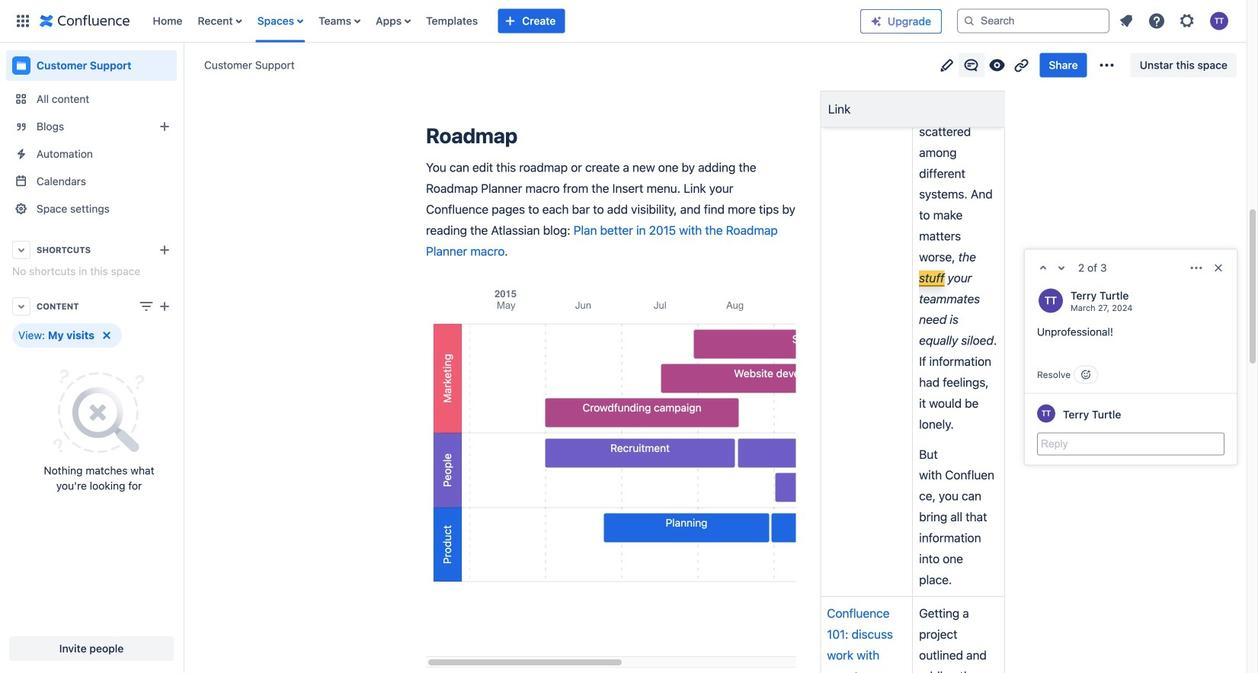 Task type: describe. For each thing, give the bounding box(es) containing it.
add reaction image
[[1080, 369, 1093, 381]]

create a blog image
[[156, 117, 174, 136]]

appswitcher icon image
[[14, 12, 32, 30]]

your profile and preferences image
[[1211, 12, 1229, 30]]

stop watching image
[[988, 56, 1007, 74]]

show inline comments image
[[963, 56, 981, 74]]

premium image
[[871, 15, 883, 27]]

collapse sidebar image
[[166, 50, 200, 81]]

more actions image
[[1098, 56, 1117, 74]]

settings icon image
[[1179, 12, 1197, 30]]

1 vertical spatial more information about terry turtle image
[[1036, 403, 1058, 424]]

region inside space element
[[6, 323, 177, 509]]

global element
[[9, 0, 849, 42]]

previous comment image
[[1035, 259, 1053, 277]]

Search field
[[958, 9, 1110, 33]]

edit this page image
[[938, 56, 956, 74]]



Task type: locate. For each thing, give the bounding box(es) containing it.
Reply field
[[1038, 433, 1225, 456]]

close comment sidebar image
[[1213, 262, 1225, 274]]

no sort applied to the column image
[[1004, 102, 1011, 111]]

copy link image
[[1013, 56, 1031, 74]]

banner
[[0, 0, 1247, 46]]

help icon image
[[1148, 12, 1167, 30]]

clear view image
[[97, 326, 116, 345]]

copy image
[[516, 127, 535, 145]]

None search field
[[958, 9, 1110, 33]]

list
[[145, 0, 849, 42], [1113, 7, 1238, 35]]

list for appswitcher icon
[[145, 0, 849, 42]]

copy link to comment image
[[1131, 302, 1143, 314]]

notification icon image
[[1118, 12, 1136, 30]]

region
[[6, 323, 177, 509]]

next comment image
[[1053, 259, 1071, 277]]

more information about terry turtle image
[[1038, 287, 1065, 315], [1036, 403, 1058, 424]]

search image
[[964, 15, 976, 27]]

1 horizontal spatial list
[[1113, 7, 1238, 35]]

0 horizontal spatial list
[[145, 0, 849, 42]]

0 vertical spatial more information about terry turtle image
[[1038, 287, 1065, 315]]

space element
[[0, 43, 183, 673]]

confluence image
[[40, 12, 130, 30], [40, 12, 130, 30]]

list for premium icon
[[1113, 7, 1238, 35]]

overflow menu icon image
[[1189, 260, 1205, 276]]



Task type: vqa. For each thing, say whether or not it's contained in the screenshot.
panel.
no



